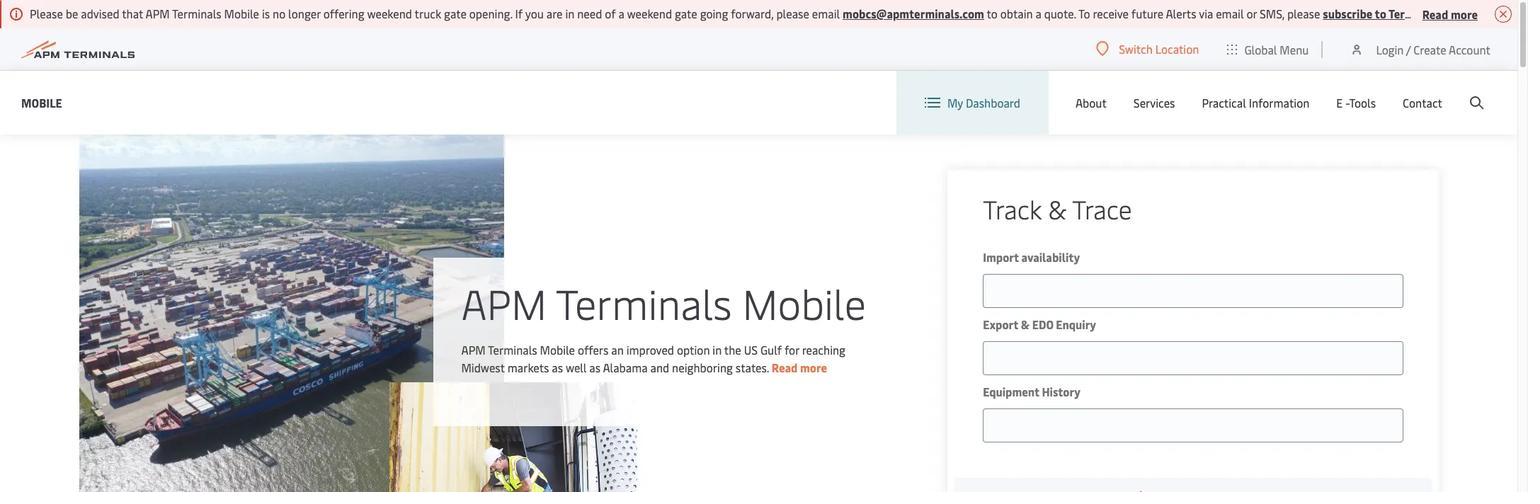 Task type: describe. For each thing, give the bounding box(es) containing it.
location
[[1156, 41, 1199, 57]]

close alert image
[[1495, 6, 1512, 23]]

1 a from the left
[[619, 6, 624, 21]]

terminals for apm terminals mobile offers an improved option in the us gulf for reaching midwest markets as well as alabama and neighboring states.
[[488, 342, 537, 357]]

switch location button
[[1096, 41, 1199, 57]]

1 to from the left
[[987, 6, 998, 21]]

practical information
[[1202, 95, 1310, 110]]

2 gate from the left
[[675, 6, 697, 21]]

tools
[[1349, 95, 1376, 110]]

export
[[983, 317, 1018, 332]]

e -tools
[[1337, 95, 1376, 110]]

forward,
[[731, 6, 774, 21]]

equipment
[[983, 384, 1040, 399]]

read more link
[[772, 359, 827, 375]]

export & edo enquiry
[[983, 317, 1096, 332]]

equipment history
[[983, 384, 1081, 399]]

services button
[[1134, 71, 1175, 135]]

option
[[677, 342, 710, 357]]

practical
[[1202, 95, 1246, 110]]

trace
[[1072, 191, 1132, 226]]

.
[[1469, 6, 1471, 21]]

1 as from the left
[[552, 359, 563, 375]]

improved
[[627, 342, 674, 357]]

please
[[30, 6, 63, 21]]

states.
[[736, 359, 769, 375]]

offers
[[578, 342, 609, 357]]

mobcs@apmterminals.com link
[[843, 6, 984, 21]]

is
[[262, 6, 270, 21]]

about button
[[1076, 71, 1107, 135]]

apm for apm terminals mobile
[[461, 274, 547, 330]]

truck
[[415, 6, 441, 21]]

more for read more link in the right of the page
[[800, 359, 827, 375]]

obtain
[[1000, 6, 1033, 21]]

0 vertical spatial apm
[[146, 6, 170, 21]]

global menu
[[1245, 41, 1309, 57]]

mobile link
[[21, 94, 62, 112]]

be
[[66, 6, 78, 21]]

1 please from the left
[[776, 6, 809, 21]]

/
[[1406, 41, 1411, 57]]

alabama
[[603, 359, 648, 375]]

import
[[983, 249, 1019, 265]]

switch
[[1119, 41, 1153, 57]]

1 gate from the left
[[444, 6, 467, 21]]

read for read more link in the right of the page
[[772, 359, 798, 375]]

login / create account
[[1376, 41, 1491, 57]]

login
[[1376, 41, 1404, 57]]

practical information button
[[1202, 71, 1310, 135]]

e
[[1337, 95, 1343, 110]]

opening.
[[469, 6, 513, 21]]

us
[[744, 342, 758, 357]]

offering
[[323, 6, 364, 21]]

going
[[700, 6, 728, 21]]

future
[[1132, 6, 1164, 21]]

0 vertical spatial in
[[565, 6, 575, 21]]

apm for apm terminals mobile offers an improved option in the us gulf for reaching midwest markets as well as alabama and neighboring states.
[[461, 342, 486, 357]]

my dashboard
[[947, 95, 1020, 110]]

1 alerts from the left
[[1166, 6, 1197, 21]]

track
[[983, 191, 1042, 226]]

login / create account link
[[1350, 28, 1491, 70]]

or
[[1247, 6, 1257, 21]]

2 a from the left
[[1036, 6, 1042, 21]]

of
[[605, 6, 616, 21]]

apm terminals mobile offers an improved option in the us gulf for reaching midwest markets as well as alabama and neighboring states.
[[461, 342, 846, 375]]

switch location
[[1119, 41, 1199, 57]]

no
[[273, 6, 286, 21]]

need
[[577, 6, 602, 21]]

xin da yang zhou  docked at apm terminals mobile image
[[79, 135, 504, 492]]

more for read more button at the top of the page
[[1451, 6, 1478, 22]]

my dashboard button
[[925, 71, 1020, 135]]

contact button
[[1403, 71, 1443, 135]]

gulf
[[761, 342, 782, 357]]

an
[[611, 342, 624, 357]]

menu
[[1280, 41, 1309, 57]]

availability
[[1022, 249, 1080, 265]]

contact
[[1403, 95, 1443, 110]]

enquiry
[[1056, 317, 1096, 332]]

dashboard
[[966, 95, 1020, 110]]

edo
[[1032, 317, 1054, 332]]

services
[[1134, 95, 1175, 110]]



Task type: locate. For each thing, give the bounding box(es) containing it.
the
[[724, 342, 741, 357]]

1 horizontal spatial read more
[[1423, 6, 1478, 22]]

to left the terminal
[[1375, 6, 1387, 21]]

track & trace
[[983, 191, 1132, 226]]

read left the .
[[1423, 6, 1448, 22]]

0 horizontal spatial &
[[1021, 317, 1030, 332]]

0 horizontal spatial alerts
[[1166, 6, 1197, 21]]

1 horizontal spatial more
[[1451, 6, 1478, 22]]

you
[[525, 6, 544, 21]]

more up the account
[[1451, 6, 1478, 22]]

information
[[1249, 95, 1310, 110]]

to
[[987, 6, 998, 21], [1375, 6, 1387, 21]]

that
[[122, 6, 143, 21]]

1 vertical spatial terminals
[[556, 274, 732, 330]]

please right sms,
[[1287, 6, 1320, 21]]

to left obtain
[[987, 6, 998, 21]]

more down reaching
[[800, 359, 827, 375]]

0 horizontal spatial read
[[772, 359, 798, 375]]

via
[[1199, 6, 1213, 21]]

gate left going
[[675, 6, 697, 21]]

0 vertical spatial read
[[1423, 6, 1448, 22]]

for
[[785, 342, 799, 357]]

weekend right "of"
[[627, 6, 672, 21]]

in inside apm terminals mobile offers an improved option in the us gulf for reaching midwest markets as well as alabama and neighboring states.
[[713, 342, 722, 357]]

in
[[565, 6, 575, 21], [713, 342, 722, 357]]

subscribe to terminal alerts link
[[1323, 6, 1469, 21]]

please
[[776, 6, 809, 21], [1287, 6, 1320, 21]]

read more button
[[1423, 5, 1478, 23]]

1 horizontal spatial a
[[1036, 6, 1042, 21]]

terminals up improved
[[556, 274, 732, 330]]

1 horizontal spatial weekend
[[627, 6, 672, 21]]

read more up login / create account
[[1423, 6, 1478, 22]]

1 horizontal spatial read
[[1423, 6, 1448, 22]]

a
[[619, 6, 624, 21], [1036, 6, 1042, 21]]

1 horizontal spatial please
[[1287, 6, 1320, 21]]

history
[[1042, 384, 1081, 399]]

my
[[947, 95, 963, 110]]

weekend
[[367, 6, 412, 21], [627, 6, 672, 21]]

0 horizontal spatial terminals
[[172, 6, 221, 21]]

terminals inside apm terminals mobile offers an improved option in the us gulf for reaching midwest markets as well as alabama and neighboring states.
[[488, 342, 537, 357]]

as down offers on the bottom of the page
[[589, 359, 601, 375]]

2 alerts from the left
[[1437, 6, 1469, 21]]

0 horizontal spatial to
[[987, 6, 998, 21]]

mobcs@apmterminals.com
[[843, 6, 984, 21]]

reaching
[[802, 342, 846, 357]]

0 horizontal spatial weekend
[[367, 6, 412, 21]]

more
[[1451, 6, 1478, 22], [800, 359, 827, 375]]

0 horizontal spatial a
[[619, 6, 624, 21]]

longer
[[288, 6, 321, 21]]

1 horizontal spatial terminals
[[488, 342, 537, 357]]

1 horizontal spatial &
[[1048, 191, 1067, 226]]

in left the
[[713, 342, 722, 357]]

alerts up the account
[[1437, 6, 1469, 21]]

0 horizontal spatial email
[[812, 6, 840, 21]]

1 vertical spatial read more
[[772, 359, 827, 375]]

1 horizontal spatial as
[[589, 359, 601, 375]]

& left trace
[[1048, 191, 1067, 226]]

and
[[650, 359, 669, 375]]

terminals for apm terminals mobile
[[556, 274, 732, 330]]

mobile
[[224, 6, 259, 21], [21, 95, 62, 110], [742, 274, 866, 330], [540, 342, 575, 357]]

read
[[1423, 6, 1448, 22], [772, 359, 798, 375]]

0 horizontal spatial gate
[[444, 6, 467, 21]]

global
[[1245, 41, 1277, 57]]

2 horizontal spatial terminals
[[556, 274, 732, 330]]

quote. to
[[1044, 6, 1090, 21]]

2 weekend from the left
[[627, 6, 672, 21]]

import availability
[[983, 249, 1080, 265]]

read down for on the right of the page
[[772, 359, 798, 375]]

apm terminals mobile
[[461, 274, 866, 330]]

account
[[1449, 41, 1491, 57]]

1 email from the left
[[812, 6, 840, 21]]

e -tools button
[[1337, 71, 1376, 135]]

alerts
[[1166, 6, 1197, 21], [1437, 6, 1469, 21]]

0 horizontal spatial read more
[[772, 359, 827, 375]]

are
[[547, 6, 563, 21]]

0 horizontal spatial more
[[800, 359, 827, 375]]

0 horizontal spatial as
[[552, 359, 563, 375]]

1 horizontal spatial to
[[1375, 6, 1387, 21]]

weekend left truck
[[367, 6, 412, 21]]

global menu button
[[1213, 28, 1323, 70]]

0 horizontal spatial in
[[565, 6, 575, 21]]

1 horizontal spatial alerts
[[1437, 6, 1469, 21]]

neighboring
[[672, 359, 733, 375]]

1 vertical spatial more
[[800, 359, 827, 375]]

& for edo
[[1021, 317, 1030, 332]]

1 vertical spatial in
[[713, 342, 722, 357]]

please right 'forward,'
[[776, 6, 809, 21]]

0 vertical spatial &
[[1048, 191, 1067, 226]]

gate right truck
[[444, 6, 467, 21]]

0 vertical spatial more
[[1451, 6, 1478, 22]]

as
[[552, 359, 563, 375], [589, 359, 601, 375]]

markets
[[508, 359, 549, 375]]

2 as from the left
[[589, 359, 601, 375]]

2 vertical spatial terminals
[[488, 342, 537, 357]]

1 vertical spatial apm
[[461, 274, 547, 330]]

apm inside apm terminals mobile offers an improved option in the us gulf for reaching midwest markets as well as alabama and neighboring states.
[[461, 342, 486, 357]]

please be advised that apm terminals mobile is no longer offering weekend truck gate opening. if you are in need of a weekend gate going forward, please email mobcs@apmterminals.com to obtain a quote. to receive future alerts via email or sms, please subscribe to terminal alerts .
[[30, 6, 1471, 21]]

1 horizontal spatial in
[[713, 342, 722, 357]]

1 vertical spatial &
[[1021, 317, 1030, 332]]

& for trace
[[1048, 191, 1067, 226]]

read inside button
[[1423, 6, 1448, 22]]

read more for read more link in the right of the page
[[772, 359, 827, 375]]

read for read more button at the top of the page
[[1423, 6, 1448, 22]]

create
[[1414, 41, 1447, 57]]

1 horizontal spatial gate
[[675, 6, 697, 21]]

advised
[[81, 6, 119, 21]]

2 please from the left
[[1287, 6, 1320, 21]]

1 weekend from the left
[[367, 6, 412, 21]]

in right are on the left top of page
[[565, 6, 575, 21]]

midwest
[[461, 359, 505, 375]]

alerts left via
[[1166, 6, 1197, 21]]

mobile inside apm terminals mobile offers an improved option in the us gulf for reaching midwest markets as well as alabama and neighboring states.
[[540, 342, 575, 357]]

a right "of"
[[619, 6, 624, 21]]

read more
[[1423, 6, 1478, 22], [772, 359, 827, 375]]

0 vertical spatial terminals
[[172, 6, 221, 21]]

2 vertical spatial apm
[[461, 342, 486, 357]]

more inside button
[[1451, 6, 1478, 22]]

terminals up "markets" at the left bottom
[[488, 342, 537, 357]]

& left edo
[[1021, 317, 1030, 332]]

receive
[[1093, 6, 1129, 21]]

-
[[1346, 95, 1349, 110]]

terminals right that
[[172, 6, 221, 21]]

sms,
[[1260, 6, 1285, 21]]

1 vertical spatial read
[[772, 359, 798, 375]]

gate
[[444, 6, 467, 21], [675, 6, 697, 21]]

subscribe
[[1323, 6, 1373, 21]]

1 horizontal spatial email
[[1216, 6, 1244, 21]]

apm
[[146, 6, 170, 21], [461, 274, 547, 330], [461, 342, 486, 357]]

as left well
[[552, 359, 563, 375]]

2 email from the left
[[1216, 6, 1244, 21]]

about
[[1076, 95, 1107, 110]]

0 horizontal spatial please
[[776, 6, 809, 21]]

2 to from the left
[[1375, 6, 1387, 21]]

mobile secondary image
[[389, 382, 637, 492]]

0 vertical spatial read more
[[1423, 6, 1478, 22]]

&
[[1048, 191, 1067, 226], [1021, 317, 1030, 332]]

if
[[515, 6, 523, 21]]

email
[[812, 6, 840, 21], [1216, 6, 1244, 21]]

read more for read more button at the top of the page
[[1423, 6, 1478, 22]]

terminal
[[1389, 6, 1434, 21]]

a right obtain
[[1036, 6, 1042, 21]]

well
[[566, 359, 587, 375]]

read more down for on the right of the page
[[772, 359, 827, 375]]



Task type: vqa. For each thing, say whether or not it's contained in the screenshot.
"09:00" for INBOUND 09:00
no



